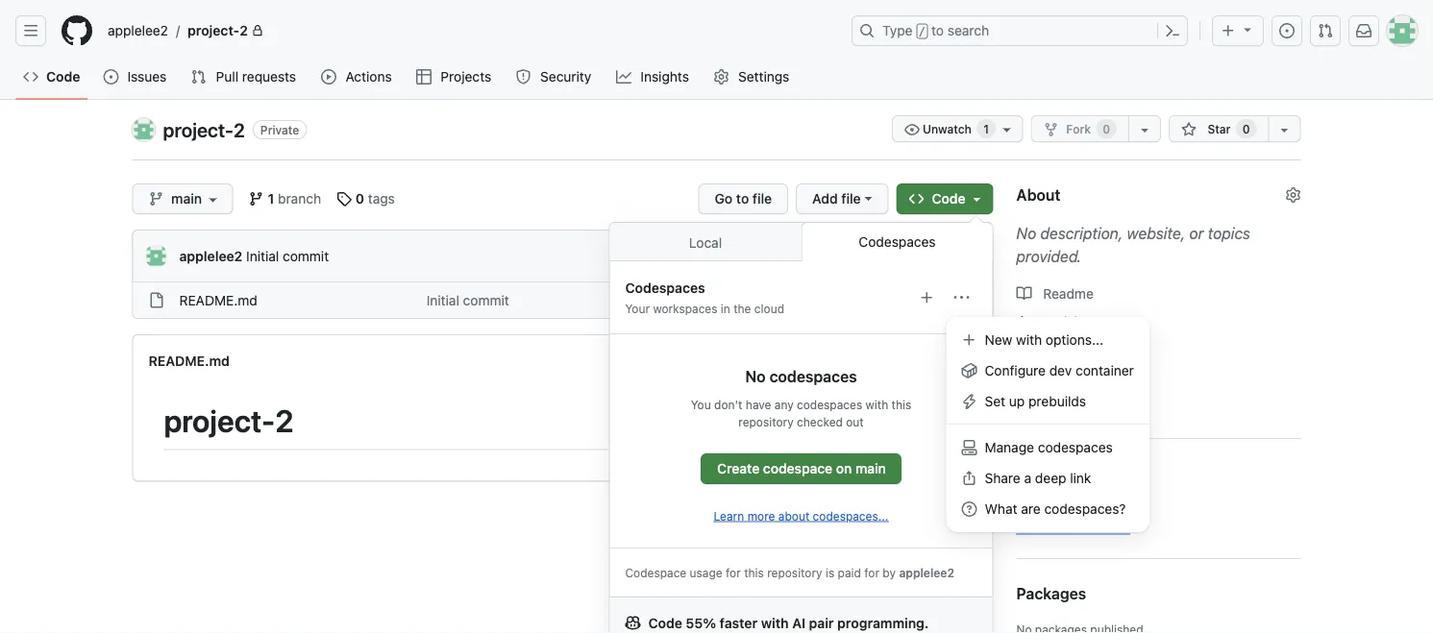 Task type: describe. For each thing, give the bounding box(es) containing it.
0 vertical spatial 2
[[240, 23, 248, 38]]

description,
[[1041, 224, 1123, 243]]

requests
[[242, 69, 296, 85]]

new
[[1066, 520, 1088, 534]]

0 horizontal spatial minute
[[817, 248, 860, 264]]

1 for 1 watching
[[1043, 369, 1050, 385]]

activity link
[[1017, 313, 1090, 329]]

git branch image
[[149, 191, 164, 207]]

0 vertical spatial ago
[[863, 248, 886, 264]]

choose where to access your code tab list
[[610, 222, 993, 261]]

file inside button
[[841, 191, 861, 207]]

0 tags
[[356, 191, 395, 207]]

0 stars
[[1043, 341, 1086, 357]]

security
[[540, 69, 592, 85]]

about
[[1017, 186, 1061, 204]]

applelee2 for applelee2 initial commit
[[179, 248, 243, 264]]

2 vertical spatial project-
[[164, 403, 275, 439]]

fork 0
[[1066, 122, 1111, 136]]

fork
[[1066, 122, 1091, 136]]

insights
[[641, 69, 689, 85]]

0 vertical spatial code image
[[23, 69, 38, 85]]

1 vertical spatial code image
[[909, 191, 924, 207]]

issues link
[[96, 62, 175, 91]]

shield image
[[516, 69, 531, 85]]

55%
[[686, 615, 716, 631]]

no for no description, website, or topics provided.
[[1017, 224, 1037, 243]]

pair
[[809, 615, 834, 631]]

0a69cdd link
[[751, 249, 800, 266]]

no for no releases published create a new release
[[1017, 503, 1032, 516]]

0 vertical spatial project-2 link
[[180, 15, 271, 46]]

2 vertical spatial project-2
[[164, 403, 294, 439]]

add file
[[813, 191, 861, 207]]

0 vertical spatial triangle down image
[[1240, 22, 1256, 37]]

applelee2 initial commit
[[179, 248, 329, 264]]

a
[[1056, 520, 1062, 534]]

list containing applelee2 /
[[100, 15, 840, 46]]

settings
[[738, 69, 790, 85]]

release
[[1091, 520, 1130, 534]]

1 minute ago link
[[808, 246, 886, 266]]

0 horizontal spatial eye image
[[904, 122, 920, 137]]

0 vertical spatial project-2
[[188, 23, 248, 38]]

branch
[[278, 191, 321, 207]]

1 horizontal spatial code
[[648, 615, 682, 631]]

pull requests
[[216, 69, 296, 85]]

@applelee2 image
[[145, 245, 168, 268]]

0 vertical spatial to
[[932, 23, 944, 38]]

initial commit link inside row
[[427, 292, 509, 308]]

star image
[[1017, 342, 1032, 357]]

security link
[[508, 62, 601, 91]]

stars
[[1056, 341, 1086, 357]]

go
[[715, 191, 733, 207]]

1 commit
[[921, 248, 977, 264]]

applelee2 for applelee2 /
[[108, 23, 168, 38]]

edit repository metadata image
[[1286, 187, 1301, 203]]

readme
[[1040, 286, 1094, 301]]

star 0
[[1205, 122, 1250, 136]]

or
[[1190, 224, 1204, 243]]

0 right the fork
[[1103, 122, 1111, 136]]

1 vertical spatial project-2
[[163, 118, 245, 141]]

actions link
[[314, 62, 401, 91]]

issue opened image for git pull request image at the top right of the page
[[1280, 23, 1295, 38]]

1 horizontal spatial ago
[[954, 292, 977, 308]]

search
[[948, 23, 989, 38]]

forks
[[1056, 397, 1087, 413]]

plus image
[[1221, 23, 1236, 38]]

tags
[[368, 191, 395, 207]]

1 vertical spatial triangle down image
[[970, 191, 985, 207]]

copilot image
[[625, 616, 641, 631]]

1 for 1 branch
[[268, 191, 274, 207]]

readme.md for readme.md 'link' to the top
[[179, 292, 257, 308]]

edit this file image
[[954, 353, 970, 369]]

0 vertical spatial initial
[[246, 248, 279, 264]]

packages link
[[1017, 583, 1301, 606]]

1 for 1 commit
[[921, 248, 927, 264]]

commit for 1 commit
[[931, 248, 977, 264]]

type
[[883, 23, 913, 38]]

add
[[813, 191, 838, 207]]

0 vertical spatial initial commit link
[[246, 248, 329, 264]]

git pull request image
[[1318, 23, 1333, 38]]

watching
[[1053, 369, 1110, 385]]

1 for 1
[[984, 122, 989, 136]]

topics
[[1208, 224, 1251, 243]]

gear image
[[714, 69, 729, 85]]

1 file from the left
[[753, 191, 772, 207]]

0 right star
[[1243, 122, 1250, 136]]

0 vertical spatial readme.md link
[[179, 292, 257, 308]]

codespaces button
[[801, 222, 993, 261]]

releases
[[1035, 503, 1081, 516]]

issue opened image for git pull request icon
[[103, 69, 119, 85]]

unwatch
[[920, 122, 975, 136]]

provided.
[[1017, 248, 1082, 266]]

releases link
[[1017, 465, 1082, 483]]

code link
[[15, 62, 88, 91]]

book image
[[1017, 286, 1032, 301]]

0 for 0 tags
[[356, 191, 364, 207]]

command palette image
[[1165, 23, 1181, 38]]

0 horizontal spatial commit
[[283, 248, 329, 264]]

homepage image
[[62, 15, 92, 46]]

faster
[[720, 615, 758, 631]]

0a69cdd
[[751, 250, 800, 264]]

local button
[[610, 223, 801, 261]]



Task type: locate. For each thing, give the bounding box(es) containing it.
file image
[[149, 293, 164, 308]]

1 horizontal spatial initial
[[427, 292, 459, 308]]

0 horizontal spatial initial commit link
[[246, 248, 329, 264]]

1 horizontal spatial minute
[[908, 292, 950, 308]]

2
[[240, 23, 248, 38], [234, 118, 245, 141], [275, 403, 294, 439]]

1 horizontal spatial code image
[[909, 191, 924, 207]]

type / to search
[[883, 23, 989, 38]]

readme link
[[1017, 286, 1094, 301]]

readme.md down applelee2 initial commit
[[179, 292, 257, 308]]

1 vertical spatial initial
[[427, 292, 459, 308]]

project-
[[188, 23, 240, 38], [163, 118, 234, 141], [164, 403, 275, 439]]

create a new release link
[[1017, 520, 1130, 534]]

no
[[1017, 224, 1037, 243], [1017, 503, 1032, 516]]

code
[[46, 69, 80, 85], [932, 191, 966, 207], [648, 615, 682, 631]]

1 branch
[[268, 191, 321, 207]]

0 horizontal spatial /
[[176, 23, 180, 38]]

1 horizontal spatial applelee2 link
[[179, 248, 243, 264]]

repo forked image
[[1043, 122, 1059, 137]]

insights link
[[608, 62, 698, 91]]

issues
[[127, 69, 167, 85]]

codespaces
[[859, 234, 936, 250]]

triangle down image
[[1240, 22, 1256, 37], [970, 191, 985, 207]]

1 vertical spatial no
[[1017, 503, 1032, 516]]

history image
[[902, 249, 917, 264]]

0 left stars
[[1043, 341, 1052, 357]]

minute inside row
[[908, 292, 950, 308]]

no inside no releases published create a new release
[[1017, 503, 1032, 516]]

readme.md link
[[179, 292, 257, 308], [149, 353, 230, 369]]

1 down 0 stars
[[1043, 369, 1050, 385]]

0 horizontal spatial applelee2 link
[[100, 15, 176, 46]]

0 horizontal spatial triangle down image
[[970, 191, 985, 207]]

1 vertical spatial project-2 link
[[163, 118, 245, 141]]

/ for type
[[919, 25, 926, 38]]

1 vertical spatial readme.md link
[[149, 353, 230, 369]]

0 horizontal spatial applelee2
[[108, 23, 168, 38]]

projects link
[[409, 62, 500, 91]]

code down 'homepage' icon
[[46, 69, 80, 85]]

local
[[689, 235, 722, 250]]

grid containing readme.md
[[133, 282, 993, 318]]

table image
[[416, 69, 432, 85]]

add this repository to a list image
[[1277, 122, 1293, 137]]

1 horizontal spatial eye image
[[1017, 370, 1032, 385]]

1 vertical spatial 2
[[234, 118, 245, 141]]

pulse image
[[1017, 314, 1032, 329]]

2 file from the left
[[841, 191, 861, 207]]

triangle down image right plus image
[[1240, 22, 1256, 37]]

1 horizontal spatial /
[[919, 25, 926, 38]]

1 minute ago
[[898, 292, 977, 308]]

grid
[[133, 282, 993, 318]]

projects
[[441, 69, 491, 85]]

readme.md link down file image
[[149, 353, 230, 369]]

2 horizontal spatial code
[[932, 191, 966, 207]]

cell inside row
[[149, 290, 164, 311]]

project-2 link
[[180, 15, 271, 46], [163, 118, 245, 141]]

code 55% faster with ai pair programming.
[[648, 615, 929, 631]]

1 down history image
[[898, 292, 904, 308]]

applelee2 link
[[100, 15, 176, 46], [179, 248, 243, 264]]

2 vertical spatial code
[[648, 615, 682, 631]]

add file button
[[796, 184, 889, 214]]

commit for initial commit
[[463, 292, 509, 308]]

1 horizontal spatial to
[[932, 23, 944, 38]]

issue opened image left issues
[[103, 69, 119, 85]]

1 right history image
[[921, 248, 927, 264]]

issue opened image
[[1280, 23, 1295, 38], [103, 69, 119, 85]]

2 no from the top
[[1017, 503, 1032, 516]]

2 horizontal spatial commit
[[931, 248, 977, 264]]

1 horizontal spatial applelee2
[[179, 248, 243, 264]]

actions
[[346, 69, 392, 85]]

ago
[[863, 248, 886, 264], [954, 292, 977, 308]]

0 vertical spatial code
[[46, 69, 80, 85]]

1 horizontal spatial commit
[[463, 292, 509, 308]]

settings link
[[706, 62, 799, 91]]

0 vertical spatial readme.md
[[179, 292, 257, 308]]

file
[[753, 191, 772, 207], [841, 191, 861, 207]]

go to file link
[[698, 184, 788, 214]]

initial
[[246, 248, 279, 264], [427, 292, 459, 308]]

1 vertical spatial issue opened image
[[103, 69, 119, 85]]

project-2
[[188, 23, 248, 38], [163, 118, 245, 141], [164, 403, 294, 439]]

eye image
[[904, 122, 920, 137], [1017, 370, 1032, 385]]

code image
[[23, 69, 38, 85], [909, 191, 924, 207]]

packages
[[1017, 585, 1087, 603]]

list
[[100, 15, 840, 46]]

0 right repo forked image
[[1043, 397, 1052, 413]]

file right add
[[841, 191, 861, 207]]

pull requests link
[[183, 62, 306, 91]]

0 horizontal spatial code image
[[23, 69, 38, 85]]

0 horizontal spatial to
[[736, 191, 749, 207]]

readme.md down file image
[[149, 353, 230, 369]]

to left search
[[932, 23, 944, 38]]

2 vertical spatial 2
[[275, 403, 294, 439]]

applelee2 link up "issues" link
[[100, 15, 176, 46]]

releases
[[1017, 465, 1082, 483]]

applelee2 inside applelee2 /
[[108, 23, 168, 38]]

pull
[[216, 69, 239, 85]]

0 vertical spatial eye image
[[904, 122, 920, 137]]

project-2 link down git pull request icon
[[163, 118, 245, 141]]

1 horizontal spatial issue opened image
[[1280, 23, 1295, 38]]

row
[[133, 282, 993, 318]]

star image
[[1182, 122, 1197, 137]]

0 horizontal spatial issue opened image
[[103, 69, 119, 85]]

row containing readme.md
[[133, 282, 993, 318]]

1 watching
[[1043, 369, 1110, 385]]

no up the provided.
[[1017, 224, 1037, 243]]

commit
[[283, 248, 329, 264], [931, 248, 977, 264], [463, 292, 509, 308]]

no inside no description, website, or topics provided.
[[1017, 224, 1037, 243]]

0 vertical spatial issue opened image
[[1280, 23, 1295, 38]]

repo forked image
[[1017, 398, 1032, 413]]

tag image
[[337, 191, 352, 207]]

website,
[[1127, 224, 1186, 243]]

applelee2 link right @applelee2 image
[[179, 248, 243, 264]]

1 horizontal spatial file
[[841, 191, 861, 207]]

programming.
[[838, 615, 929, 631]]

with
[[761, 615, 789, 631]]

0 right tag image
[[356, 191, 364, 207]]

1 vertical spatial initial commit link
[[427, 292, 509, 308]]

published
[[1084, 503, 1137, 516]]

1 horizontal spatial initial commit link
[[427, 292, 509, 308]]

0 users starred this repository element
[[1236, 119, 1257, 138]]

0 for 0 forks
[[1043, 397, 1052, 413]]

0 vertical spatial applelee2
[[108, 23, 168, 38]]

git branch image
[[249, 191, 264, 207]]

/ for applelee2
[[176, 23, 180, 38]]

file right go
[[753, 191, 772, 207]]

see your forks of this repository image
[[1137, 122, 1153, 137]]

1
[[984, 122, 989, 136], [268, 191, 274, 207], [808, 248, 814, 264], [921, 248, 927, 264], [898, 292, 904, 308], [1043, 369, 1050, 385]]

code right copilot "image"
[[648, 615, 682, 631]]

1 right 0a69cdd
[[808, 248, 814, 264]]

star
[[1208, 122, 1231, 136]]

create
[[1017, 520, 1053, 534]]

1 inside row
[[898, 292, 904, 308]]

1 vertical spatial minute
[[908, 292, 950, 308]]

1 horizontal spatial triangle down image
[[1240, 22, 1256, 37]]

1 no from the top
[[1017, 224, 1037, 243]]

no description, website, or topics provided.
[[1017, 224, 1251, 266]]

1 vertical spatial to
[[736, 191, 749, 207]]

project-2 link up pull
[[180, 15, 271, 46]]

applelee2 link for applelee2 initial commit
[[179, 248, 243, 264]]

0a69cdd 1 minute ago
[[751, 248, 886, 264]]

/ inside applelee2 /
[[176, 23, 180, 38]]

applelee2 right @applelee2 image
[[179, 248, 243, 264]]

0 horizontal spatial code
[[46, 69, 80, 85]]

1 vertical spatial project-
[[163, 118, 234, 141]]

minute
[[817, 248, 860, 264], [908, 292, 950, 308]]

no up 'create'
[[1017, 503, 1032, 516]]

1 vertical spatial applelee2
[[179, 248, 243, 264]]

initial commit
[[427, 292, 509, 308]]

to inside go to file link
[[736, 191, 749, 207]]

0 horizontal spatial file
[[753, 191, 772, 207]]

applelee2 /
[[108, 23, 180, 38]]

1 vertical spatial eye image
[[1017, 370, 1032, 385]]

/
[[176, 23, 180, 38], [919, 25, 926, 38]]

go to file
[[715, 191, 772, 207]]

0
[[1103, 122, 1111, 136], [1243, 122, 1250, 136], [356, 191, 364, 207], [1043, 341, 1052, 357], [1043, 397, 1052, 413]]

applelee2
[[108, 23, 168, 38], [179, 248, 243, 264]]

1 for 1 minute ago
[[898, 292, 904, 308]]

1 right unwatch
[[984, 122, 989, 136]]

owner avatar image
[[132, 118, 155, 141]]

1 vertical spatial readme.md
[[149, 353, 230, 369]]

1 right git branch image
[[268, 191, 274, 207]]

no releases published create a new release
[[1017, 503, 1137, 534]]

ago left history image
[[863, 248, 886, 264]]

minute down history image
[[908, 292, 950, 308]]

initial commit link
[[246, 248, 329, 264], [427, 292, 509, 308]]

to
[[932, 23, 944, 38], [736, 191, 749, 207]]

commits on main element
[[931, 248, 977, 264]]

0 horizontal spatial ago
[[863, 248, 886, 264]]

issue opened image inside "issues" link
[[103, 69, 119, 85]]

/ inside type / to search
[[919, 25, 926, 38]]

applelee2 up "issues" link
[[108, 23, 168, 38]]

readme.md link down applelee2 initial commit
[[179, 292, 257, 308]]

graph image
[[616, 69, 631, 85]]

minute down add file button
[[817, 248, 860, 264]]

play image
[[321, 69, 337, 85]]

ago down commits on main element on the top right
[[954, 292, 977, 308]]

main
[[171, 191, 202, 207]]

ai
[[792, 615, 806, 631]]

readme.md
[[179, 292, 257, 308], [149, 353, 230, 369]]

0 horizontal spatial initial
[[246, 248, 279, 264]]

1 vertical spatial applelee2 link
[[179, 248, 243, 264]]

0 vertical spatial no
[[1017, 224, 1037, 243]]

1 vertical spatial code
[[932, 191, 966, 207]]

activity
[[1043, 313, 1090, 329]]

applelee2 link for applelee2 /
[[100, 15, 176, 46]]

code up 1 commit
[[932, 191, 966, 207]]

0 vertical spatial minute
[[817, 248, 860, 264]]

issue opened image left git pull request image at the top right of the page
[[1280, 23, 1295, 38]]

git pull request image
[[191, 69, 206, 85]]

0 for 0 stars
[[1043, 341, 1052, 357]]

1 vertical spatial ago
[[954, 292, 977, 308]]

0 forks
[[1043, 397, 1087, 413]]

private
[[260, 123, 299, 137]]

to right go
[[736, 191, 749, 207]]

0 vertical spatial applelee2 link
[[100, 15, 176, 46]]

0 vertical spatial project-
[[188, 23, 240, 38]]

triangle down image up commits on main element on the top right
[[970, 191, 985, 207]]

lock image
[[252, 25, 263, 37]]

notifications image
[[1356, 23, 1372, 38]]

readme.md for bottommost readme.md 'link'
[[149, 353, 230, 369]]

cell
[[149, 290, 164, 311]]



Task type: vqa. For each thing, say whether or not it's contained in the screenshot.
1st download image from the top of the page
no



